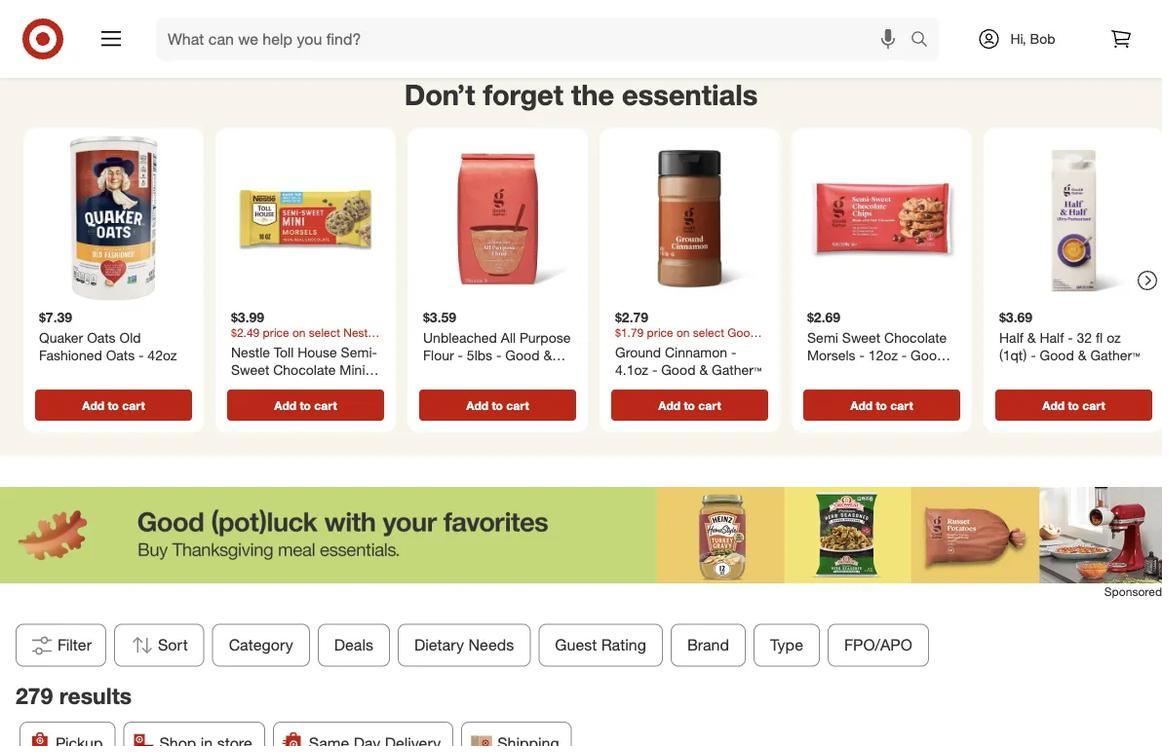 Task type: vqa. For each thing, say whether or not it's contained in the screenshot.
'Nfl' link related to NFL Las Vegas Raiders Boys' Long Sleeve Performance Hooded Sweatshirt
no



Task type: describe. For each thing, give the bounding box(es) containing it.
nestle toll house semi- sweet chocolate mini chocolate chips - 10oz
[[231, 344, 377, 396]]

add to cart button for nestle toll house semi- sweet chocolate mini chocolate chips - 10oz
[[227, 390, 384, 421]]

add to cart for ground cinnamon - 4.1oz - good & gather™
[[659, 399, 721, 413]]

rating
[[601, 636, 646, 655]]

brand button
[[671, 624, 746, 667]]

results
[[59, 683, 132, 710]]

cart for nestle toll house semi- sweet chocolate mini chocolate chips - 10oz
[[314, 399, 337, 413]]

good inside $3.59 unbleached all purpose flour - 5lbs - good & gather™
[[505, 347, 540, 364]]

add for half & half - 32 fl oz (1qt) - good & gather™
[[1043, 399, 1065, 413]]

forget
[[483, 77, 564, 112]]

- left 5lbs
[[458, 347, 463, 364]]

house
[[298, 344, 337, 361]]

12oz
[[869, 347, 898, 364]]

cart for ground cinnamon - 4.1oz - good & gather™
[[698, 399, 721, 413]]

chocolate down nestle
[[231, 379, 294, 396]]

cart for semi sweet chocolate morsels - 12oz - good & gather™
[[891, 399, 913, 413]]

dietary needs
[[414, 636, 514, 655]]

deals
[[334, 636, 374, 655]]

gather™ inside ground cinnamon - 4.1oz - good & gather™
[[712, 361, 762, 379]]

42oz
[[148, 347, 177, 364]]

4.1oz
[[615, 361, 648, 379]]

add to cart for quaker oats old fashioned oats - 42oz
[[82, 399, 145, 413]]

add for semi sweet chocolate morsels - 12oz - good & gather™
[[851, 399, 873, 413]]

good inside $2.69 semi sweet chocolate morsels - 12oz - good & gather™
[[911, 347, 945, 364]]

add to cart button for half & half - 32 fl oz (1qt) - good & gather™
[[996, 390, 1153, 421]]

add for nestle toll house semi- sweet chocolate mini chocolate chips - 10oz
[[274, 399, 297, 413]]

5lbs
[[467, 347, 492, 364]]

- right 4.1oz
[[652, 361, 658, 379]]

sort
[[158, 636, 188, 655]]

fpo/apo button
[[828, 624, 929, 667]]

fashioned
[[39, 347, 102, 364]]

dietary
[[414, 636, 464, 655]]

ground
[[615, 344, 661, 361]]

add for unbleached all purpose flour - 5lbs - good & gather™
[[466, 399, 489, 413]]

to for semi sweet chocolate morsels - 12oz - good & gather™
[[876, 399, 887, 413]]

add to cart button for ground cinnamon - 4.1oz - good & gather™
[[611, 390, 768, 421]]

nestle
[[231, 344, 270, 361]]

ground cinnamon - 4.1oz - good & gather™
[[615, 344, 762, 379]]

- right 12oz
[[902, 347, 907, 364]]

filter
[[58, 636, 92, 655]]

sponsored
[[1105, 585, 1162, 600]]

half & half - 32 fl oz (1qt) - good & gather™ image
[[992, 136, 1156, 301]]

mini
[[340, 361, 365, 379]]

cinnamon
[[665, 344, 727, 361]]

category button
[[212, 624, 310, 667]]

add to cart button for semi sweet chocolate morsels - 12oz - good & gather™
[[803, 390, 960, 421]]

oats left the "old"
[[87, 330, 116, 347]]

purpose
[[520, 330, 571, 347]]

old
[[119, 330, 141, 347]]

$2.69
[[807, 309, 841, 326]]

add to cart for half & half - 32 fl oz (1qt) - good & gather™
[[1043, 399, 1105, 413]]

don't
[[404, 77, 475, 112]]

carousel region containing don't forget the essentials
[[0, 62, 1162, 472]]

quaker oats old fashioned oats - 42oz image
[[31, 136, 196, 301]]

quaker
[[39, 330, 83, 347]]

& left fl
[[1078, 347, 1087, 364]]

chocolate inside $2.69 semi sweet chocolate morsels - 12oz - good & gather™
[[884, 330, 947, 347]]

unbleached
[[423, 330, 497, 347]]

type
[[770, 636, 804, 655]]

fpo/apo
[[844, 636, 913, 655]]

add to cart for semi sweet chocolate morsels - 12oz - good & gather™
[[851, 399, 913, 413]]

semi sweet chocolate morsels - 12oz - good & gather™ image
[[800, 136, 964, 301]]

add to cart button for unbleached all purpose flour - 5lbs - good & gather™
[[419, 390, 576, 421]]

to for ground cinnamon - 4.1oz - good & gather™
[[684, 399, 695, 413]]

add for quaker oats old fashioned oats - 42oz
[[82, 399, 104, 413]]

dietary needs button
[[398, 624, 531, 667]]

$3.69 half & half - 32 fl oz (1qt) - good & gather™
[[999, 309, 1140, 364]]

flour
[[423, 347, 454, 364]]

search button
[[902, 18, 949, 64]]

What can we help you find? suggestions appear below search field
[[156, 18, 916, 60]]

- inside $7.39 quaker oats old fashioned oats - 42oz
[[138, 347, 144, 364]]



Task type: locate. For each thing, give the bounding box(es) containing it.
add for ground cinnamon - 4.1oz - good & gather™
[[659, 399, 681, 413]]

cart down $3.59 unbleached all purpose flour - 5lbs - good & gather™
[[506, 399, 529, 413]]

to for nestle toll house semi- sweet chocolate mini chocolate chips - 10oz
[[300, 399, 311, 413]]

filter button
[[16, 624, 106, 667]]

semi
[[807, 330, 839, 347]]

chocolate left mini
[[273, 361, 336, 379]]

half down $3.69
[[999, 330, 1024, 347]]

4 add to cart from the left
[[659, 399, 721, 413]]

& right the all
[[544, 347, 552, 364]]

nestle toll house semi-sweet chocolate mini chocolate chips - 10oz image
[[223, 136, 388, 301]]

add to cart down ground cinnamon - 4.1oz - good & gather™
[[659, 399, 721, 413]]

type button
[[754, 624, 820, 667]]

& inside ground cinnamon - 4.1oz - good & gather™
[[700, 361, 708, 379]]

2 add to cart button from the left
[[227, 390, 384, 421]]

chocolate
[[884, 330, 947, 347], [273, 361, 336, 379], [231, 379, 294, 396]]

add to cart down 12oz
[[851, 399, 913, 413]]

add
[[82, 399, 104, 413], [274, 399, 297, 413], [466, 399, 489, 413], [659, 399, 681, 413], [851, 399, 873, 413], [1043, 399, 1065, 413]]

1 half from the left
[[999, 330, 1024, 347]]

1 add from the left
[[82, 399, 104, 413]]

to for half & half - 32 fl oz (1qt) - good & gather™
[[1068, 399, 1079, 413]]

& down semi
[[807, 364, 816, 381]]

- left 42oz
[[138, 347, 144, 364]]

$7.39
[[39, 309, 72, 326]]

add to cart down chips
[[274, 399, 337, 413]]

0 horizontal spatial sweet
[[231, 361, 269, 379]]

1 cart from the left
[[122, 399, 145, 413]]

add to cart button down 5lbs
[[419, 390, 576, 421]]

essentials
[[622, 77, 758, 112]]

5 cart from the left
[[891, 399, 913, 413]]

good left 32
[[1040, 347, 1074, 364]]

cart for unbleached all purpose flour - 5lbs - good & gather™
[[506, 399, 529, 413]]

search
[[902, 31, 949, 50]]

to down 12oz
[[876, 399, 887, 413]]

add to cart button
[[35, 390, 192, 421], [227, 390, 384, 421], [419, 390, 576, 421], [611, 390, 768, 421], [803, 390, 960, 421], [996, 390, 1153, 421]]

- left 12oz
[[860, 347, 865, 364]]

good inside $3.69 half & half - 32 fl oz (1qt) - good & gather™
[[1040, 347, 1074, 364]]

$2.69 semi sweet chocolate morsels - 12oz - good & gather™
[[807, 309, 947, 381]]

good
[[505, 347, 540, 364], [911, 347, 945, 364], [1040, 347, 1074, 364], [661, 361, 696, 379]]

half
[[999, 330, 1024, 347], [1040, 330, 1064, 347]]

to for quaker oats old fashioned oats - 42oz
[[108, 399, 119, 413]]

add to cart button down 12oz
[[803, 390, 960, 421]]

-
[[1068, 330, 1073, 347], [731, 344, 737, 361], [138, 347, 144, 364], [458, 347, 463, 364], [496, 347, 502, 364], [860, 347, 865, 364], [902, 347, 907, 364], [1031, 347, 1036, 364], [652, 361, 658, 379], [337, 379, 342, 396]]

sweet inside nestle toll house semi- sweet chocolate mini chocolate chips - 10oz
[[231, 361, 269, 379]]

add to cart for unbleached all purpose flour - 5lbs - good & gather™
[[466, 399, 529, 413]]

1 add to cart button from the left
[[35, 390, 192, 421]]

$3.99
[[231, 309, 264, 326]]

5 add to cart button from the left
[[803, 390, 960, 421]]

chips
[[298, 379, 333, 396]]

gather™ inside $3.69 half & half - 32 fl oz (1qt) - good & gather™
[[1091, 347, 1140, 364]]

0 vertical spatial sweet
[[842, 330, 881, 347]]

279 results
[[16, 683, 132, 710]]

add to cart
[[82, 399, 145, 413], [274, 399, 337, 413], [466, 399, 529, 413], [659, 399, 721, 413], [851, 399, 913, 413], [1043, 399, 1105, 413]]

ground cinnamon - 4.1oz - good & gather™ image
[[607, 136, 772, 301]]

& inside $2.69 semi sweet chocolate morsels - 12oz - good & gather™
[[807, 364, 816, 381]]

6 to from the left
[[1068, 399, 1079, 413]]

to
[[108, 399, 119, 413], [300, 399, 311, 413], [492, 399, 503, 413], [684, 399, 695, 413], [876, 399, 887, 413], [1068, 399, 1079, 413]]

& right (1qt)
[[1028, 330, 1036, 347]]

& inside $3.59 unbleached all purpose flour - 5lbs - good & gather™
[[544, 347, 552, 364]]

add to cart button down house
[[227, 390, 384, 421]]

add down 5lbs
[[466, 399, 489, 413]]

carousel region
[[0, 0, 1162, 62], [0, 62, 1162, 472]]

2 carousel region from the top
[[0, 62, 1162, 472]]

cart down the "old"
[[122, 399, 145, 413]]

2 add from the left
[[274, 399, 297, 413]]

1 vertical spatial sweet
[[231, 361, 269, 379]]

category
[[229, 636, 293, 655]]

6 add from the left
[[1043, 399, 1065, 413]]

4 to from the left
[[684, 399, 695, 413]]

oz
[[1107, 330, 1121, 347]]

2 add to cart from the left
[[274, 399, 337, 413]]

oats left 42oz
[[106, 347, 135, 364]]

3 add from the left
[[466, 399, 489, 413]]

- right (1qt)
[[1031, 347, 1036, 364]]

add to cart button down 32
[[996, 390, 1153, 421]]

- left 32
[[1068, 330, 1073, 347]]

3 cart from the left
[[506, 399, 529, 413]]

4 cart from the left
[[698, 399, 721, 413]]

6 cart from the left
[[1083, 399, 1105, 413]]

- inside nestle toll house semi- sweet chocolate mini chocolate chips - 10oz
[[337, 379, 342, 396]]

unbleached all purpose flour - 5lbs - good & gather™ image
[[415, 136, 580, 301]]

don't forget the essentials
[[404, 77, 758, 112]]

2 to from the left
[[300, 399, 311, 413]]

1 horizontal spatial half
[[1040, 330, 1064, 347]]

gather™ inside $3.59 unbleached all purpose flour - 5lbs - good & gather™
[[423, 364, 473, 381]]

1 add to cart from the left
[[82, 399, 145, 413]]

10oz
[[346, 379, 375, 396]]

2 cart from the left
[[314, 399, 337, 413]]

hi, bob
[[1011, 30, 1056, 47]]

add down 12oz
[[851, 399, 873, 413]]

all
[[501, 330, 516, 347]]

to down 32
[[1068, 399, 1079, 413]]

to down chips
[[300, 399, 311, 413]]

to down $7.39 quaker oats old fashioned oats - 42oz
[[108, 399, 119, 413]]

& right ground
[[700, 361, 708, 379]]

1 carousel region from the top
[[0, 0, 1162, 62]]

needs
[[469, 636, 514, 655]]

$3.69
[[999, 309, 1033, 326]]

add to cart button down fashioned
[[35, 390, 192, 421]]

to down 5lbs
[[492, 399, 503, 413]]

- right 'cinnamon'
[[731, 344, 737, 361]]

gather™
[[1091, 347, 1140, 364], [712, 361, 762, 379], [423, 364, 473, 381], [820, 364, 870, 381]]

6 add to cart from the left
[[1043, 399, 1105, 413]]

5 add to cart from the left
[[851, 399, 913, 413]]

32
[[1077, 330, 1092, 347]]

cart down ground cinnamon - 4.1oz - good & gather™
[[698, 399, 721, 413]]

add down nestle toll house semi- sweet chocolate mini chocolate chips - 10oz
[[274, 399, 297, 413]]

chocolate right morsels
[[884, 330, 947, 347]]

sort button
[[114, 624, 205, 667]]

sweet right semi
[[842, 330, 881, 347]]

morsels
[[807, 347, 856, 364]]

guest rating
[[555, 636, 646, 655]]

half left 32
[[1040, 330, 1064, 347]]

semi-
[[341, 344, 377, 361]]

add to cart button down ground cinnamon - 4.1oz - good & gather™
[[611, 390, 768, 421]]

3 add to cart button from the left
[[419, 390, 576, 421]]

advertisement region
[[0, 488, 1162, 584]]

cart down 12oz
[[891, 399, 913, 413]]

add down $3.69 half & half - 32 fl oz (1qt) - good & gather™
[[1043, 399, 1065, 413]]

fl
[[1096, 330, 1103, 347]]

hi,
[[1011, 30, 1027, 47]]

guest
[[555, 636, 597, 655]]

good right 5lbs
[[505, 347, 540, 364]]

$3.59 unbleached all purpose flour - 5lbs - good & gather™
[[423, 309, 571, 381]]

5 to from the left
[[876, 399, 887, 413]]

add to cart button for quaker oats old fashioned oats - 42oz
[[35, 390, 192, 421]]

$3.59
[[423, 309, 456, 326]]

good right 12oz
[[911, 347, 945, 364]]

brand
[[687, 636, 729, 655]]

5 add from the left
[[851, 399, 873, 413]]

4 add to cart button from the left
[[611, 390, 768, 421]]

3 to from the left
[[492, 399, 503, 413]]

1 horizontal spatial sweet
[[842, 330, 881, 347]]

cart for half & half - 32 fl oz (1qt) - good & gather™
[[1083, 399, 1105, 413]]

$2.79
[[615, 309, 649, 326]]

sweet inside $2.69 semi sweet chocolate morsels - 12oz - good & gather™
[[842, 330, 881, 347]]

deals button
[[318, 624, 390, 667]]

add to cart down fashioned
[[82, 399, 145, 413]]

sweet left the toll
[[231, 361, 269, 379]]

0 horizontal spatial half
[[999, 330, 1024, 347]]

1 to from the left
[[108, 399, 119, 413]]

3 add to cart from the left
[[466, 399, 529, 413]]

cart down chips
[[314, 399, 337, 413]]

2 half from the left
[[1040, 330, 1064, 347]]

add to cart for nestle toll house semi- sweet chocolate mini chocolate chips - 10oz
[[274, 399, 337, 413]]

cart
[[122, 399, 145, 413], [314, 399, 337, 413], [506, 399, 529, 413], [698, 399, 721, 413], [891, 399, 913, 413], [1083, 399, 1105, 413]]

4 add from the left
[[659, 399, 681, 413]]

cart down fl
[[1083, 399, 1105, 413]]

add down fashioned
[[82, 399, 104, 413]]

good inside ground cinnamon - 4.1oz - good & gather™
[[661, 361, 696, 379]]

6 add to cart button from the left
[[996, 390, 1153, 421]]

&
[[1028, 330, 1036, 347], [544, 347, 552, 364], [1078, 347, 1087, 364], [700, 361, 708, 379], [807, 364, 816, 381]]

sweet
[[842, 330, 881, 347], [231, 361, 269, 379]]

to for unbleached all purpose flour - 5lbs - good & gather™
[[492, 399, 503, 413]]

$7.39 quaker oats old fashioned oats - 42oz
[[39, 309, 177, 364]]

279
[[16, 683, 53, 710]]

add to cart down 5lbs
[[466, 399, 529, 413]]

to down ground cinnamon - 4.1oz - good & gather™
[[684, 399, 695, 413]]

gather™ inside $2.69 semi sweet chocolate morsels - 12oz - good & gather™
[[820, 364, 870, 381]]

- right 5lbs
[[496, 347, 502, 364]]

bob
[[1030, 30, 1056, 47]]

guest rating button
[[539, 624, 663, 667]]

the
[[571, 77, 614, 112]]

(1qt)
[[999, 347, 1027, 364]]

cart for quaker oats old fashioned oats - 42oz
[[122, 399, 145, 413]]

oats
[[87, 330, 116, 347], [106, 347, 135, 364]]

toll
[[274, 344, 294, 361]]

add down ground cinnamon - 4.1oz - good & gather™
[[659, 399, 681, 413]]

add to cart down 32
[[1043, 399, 1105, 413]]

good right ground
[[661, 361, 696, 379]]

- left 10oz
[[337, 379, 342, 396]]



